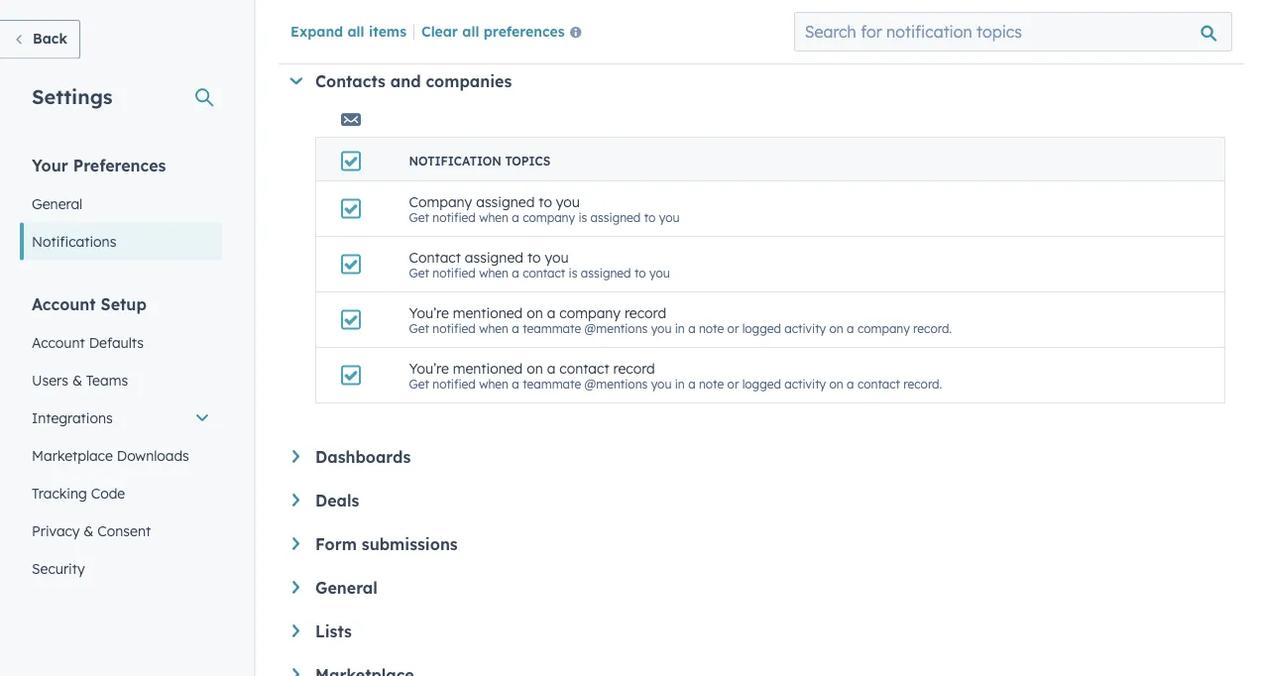 Task type: locate. For each thing, give the bounding box(es) containing it.
teammate inside you're mentioned on a contact record get notified when a teammate @mentions you in a note or logged activity on a contact record.
[[523, 377, 581, 392]]

clear all preferences button
[[422, 21, 590, 44]]

in up you're mentioned on a contact record get notified when a teammate @mentions you in a note or logged activity on a contact record.
[[675, 322, 685, 337]]

general
[[32, 195, 83, 212], [315, 579, 378, 599]]

teams
[[86, 371, 128, 389]]

@mentions for company
[[585, 322, 648, 337]]

lists
[[315, 622, 352, 642]]

on
[[527, 304, 543, 322], [830, 322, 844, 337], [527, 360, 543, 377], [830, 377, 844, 392]]

1 horizontal spatial general
[[315, 579, 378, 599]]

2 in from the top
[[675, 377, 685, 392]]

0 vertical spatial logged
[[743, 322, 782, 337]]

@mentions
[[585, 322, 648, 337], [585, 377, 648, 392]]

1 in from the top
[[675, 322, 685, 337]]

notification
[[409, 154, 502, 169]]

1 mentioned from the top
[[453, 304, 523, 322]]

to
[[539, 193, 552, 211], [644, 211, 656, 225], [528, 249, 541, 266], [635, 266, 646, 281]]

1 vertical spatial logged
[[743, 377, 782, 392]]

4 get from the top
[[409, 377, 429, 392]]

is inside contact assigned to you get notified when a contact is assigned to you
[[569, 266, 578, 281]]

all right clear
[[462, 22, 480, 39]]

get inside you're mentioned on a contact record get notified when a teammate @mentions you in a note or logged activity on a contact record.
[[409, 377, 429, 392]]

1 teammate from the top
[[523, 322, 581, 337]]

expand all items button
[[291, 22, 407, 39]]

your
[[32, 155, 68, 175]]

activity inside you're mentioned on a contact record get notified when a teammate @mentions you in a note or logged activity on a contact record.
[[785, 377, 826, 392]]

topics
[[505, 154, 551, 169]]

general down form
[[315, 579, 378, 599]]

0 vertical spatial caret image
[[290, 78, 303, 85]]

users & teams link
[[20, 362, 222, 399]]

record down you're mentioned on a company record get notified when a teammate @mentions you in a note or logged activity on a company record.
[[614, 360, 655, 377]]

0 vertical spatial general
[[32, 195, 83, 212]]

4 caret image from the top
[[293, 669, 300, 676]]

caret image left contacts
[[290, 78, 303, 85]]

note for you're mentioned on a contact record
[[699, 377, 724, 392]]

record inside you're mentioned on a contact record get notified when a teammate @mentions you in a note or logged activity on a contact record.
[[614, 360, 655, 377]]

notified inside company assigned to you get notified when a company is assigned to you
[[433, 211, 476, 225]]

account defaults
[[32, 334, 144, 351]]

general button
[[293, 579, 1226, 599]]

or
[[728, 322, 739, 337], [728, 377, 739, 392]]

users
[[32, 371, 68, 389]]

1 vertical spatial account
[[32, 334, 85, 351]]

consent
[[97, 522, 151, 540]]

0 vertical spatial you're
[[409, 304, 449, 322]]

you're inside you're mentioned on a contact record get notified when a teammate @mentions you in a note or logged activity on a contact record.
[[409, 360, 449, 377]]

@mentions inside you're mentioned on a company record get notified when a teammate @mentions you in a note or logged activity on a company record.
[[585, 322, 648, 337]]

1 horizontal spatial &
[[84, 522, 94, 540]]

all for clear
[[462, 22, 480, 39]]

1 vertical spatial activity
[[785, 377, 826, 392]]

caret image inside contacts and companies dropdown button
[[290, 78, 303, 85]]

1 vertical spatial caret image
[[293, 494, 300, 507]]

0 horizontal spatial &
[[72, 371, 82, 389]]

0 vertical spatial @mentions
[[585, 322, 648, 337]]

2 account from the top
[[32, 334, 85, 351]]

2 @mentions from the top
[[585, 377, 648, 392]]

1 horizontal spatial is
[[579, 211, 587, 225]]

settings
[[32, 84, 113, 109]]

1 you're from the top
[[409, 304, 449, 322]]

assigned right contact at the left top of page
[[465, 249, 524, 266]]

2 all from the left
[[462, 22, 480, 39]]

1 notified from the top
[[433, 211, 476, 225]]

is
[[579, 211, 587, 225], [569, 266, 578, 281]]

in inside you're mentioned on a contact record get notified when a teammate @mentions you in a note or logged activity on a contact record.
[[675, 377, 685, 392]]

get up dashboards
[[409, 377, 429, 392]]

1 vertical spatial record
[[614, 360, 655, 377]]

when inside you're mentioned on a company record get notified when a teammate @mentions you in a note or logged activity on a company record.
[[479, 322, 509, 337]]

1 note from the top
[[699, 322, 724, 337]]

2 logged from the top
[[743, 377, 782, 392]]

record for you're mentioned on a contact record
[[614, 360, 655, 377]]

1 caret image from the top
[[293, 451, 300, 464]]

note
[[699, 322, 724, 337], [699, 377, 724, 392]]

1 logged from the top
[[743, 322, 782, 337]]

@mentions up you're mentioned on a contact record get notified when a teammate @mentions you in a note or logged activity on a contact record.
[[585, 322, 648, 337]]

logged for you're mentioned on a company record
[[743, 322, 782, 337]]

caret image left deals
[[293, 494, 300, 507]]

general inside your preferences element
[[32, 195, 83, 212]]

mentioned inside you're mentioned on a company record get notified when a teammate @mentions you in a note or logged activity on a company record.
[[453, 304, 523, 322]]

clear all preferences
[[422, 22, 565, 39]]

0 horizontal spatial is
[[569, 266, 578, 281]]

defaults
[[89, 334, 144, 351]]

1 @mentions from the top
[[585, 322, 648, 337]]

3 when from the top
[[479, 322, 509, 337]]

2 notified from the top
[[433, 266, 476, 281]]

1 horizontal spatial all
[[462, 22, 480, 39]]

caret image inside deals dropdown button
[[293, 494, 300, 507]]

1 vertical spatial mentioned
[[453, 360, 523, 377]]

& for users
[[72, 371, 82, 389]]

assigned up contact assigned to you get notified when a contact is assigned to you
[[591, 211, 641, 225]]

0 vertical spatial &
[[72, 371, 82, 389]]

teammate for contact
[[523, 377, 581, 392]]

a
[[512, 211, 520, 225], [512, 266, 520, 281], [547, 304, 556, 322], [512, 322, 520, 337], [689, 322, 696, 337], [847, 322, 855, 337], [547, 360, 556, 377], [512, 377, 520, 392], [689, 377, 696, 392], [847, 377, 855, 392]]

logged up dashboards dropdown button
[[743, 377, 782, 392]]

logged inside you're mentioned on a company record get notified when a teammate @mentions you in a note or logged activity on a company record.
[[743, 322, 782, 337]]

you for company assigned to you
[[659, 211, 680, 225]]

form submissions button
[[293, 535, 1226, 555]]

mentioned inside you're mentioned on a contact record get notified when a teammate @mentions you in a note or logged activity on a contact record.
[[453, 360, 523, 377]]

0 vertical spatial note
[[699, 322, 724, 337]]

0 vertical spatial teammate
[[523, 322, 581, 337]]

mentioned
[[453, 304, 523, 322], [453, 360, 523, 377]]

account setup element
[[20, 293, 222, 588]]

you inside you're mentioned on a contact record get notified when a teammate @mentions you in a note or logged activity on a contact record.
[[651, 377, 672, 392]]

notified inside you're mentioned on a company record get notified when a teammate @mentions you in a note or logged activity on a company record.
[[433, 322, 476, 337]]

you're inside you're mentioned on a company record get notified when a teammate @mentions you in a note or logged activity on a company record.
[[409, 304, 449, 322]]

logged up you're mentioned on a contact record get notified when a teammate @mentions you in a note or logged activity on a contact record.
[[743, 322, 782, 337]]

account for account setup
[[32, 294, 96, 314]]

back link
[[0, 20, 80, 59]]

record
[[625, 304, 667, 322], [614, 360, 655, 377]]

3 get from the top
[[409, 322, 429, 337]]

or inside you're mentioned on a contact record get notified when a teammate @mentions you in a note or logged activity on a contact record.
[[728, 377, 739, 392]]

items
[[369, 22, 407, 39]]

0 vertical spatial mentioned
[[453, 304, 523, 322]]

0 vertical spatial account
[[32, 294, 96, 314]]

0 vertical spatial or
[[728, 322, 739, 337]]

0 vertical spatial in
[[675, 322, 685, 337]]

deals button
[[293, 491, 1226, 511]]

caret image
[[290, 78, 303, 85], [293, 494, 300, 507], [293, 625, 300, 638]]

Search for notification topics search field
[[794, 12, 1233, 52]]

2 mentioned from the top
[[453, 360, 523, 377]]

note inside you're mentioned on a contact record get notified when a teammate @mentions you in a note or logged activity on a contact record.
[[699, 377, 724, 392]]

activity inside you're mentioned on a company record get notified when a teammate @mentions you in a note or logged activity on a company record.
[[785, 322, 826, 337]]

logged for you're mentioned on a contact record
[[743, 377, 782, 392]]

is up contact assigned to you get notified when a contact is assigned to you
[[579, 211, 587, 225]]

get up contact at the left top of page
[[409, 211, 429, 225]]

caret image inside lists dropdown button
[[293, 625, 300, 638]]

@mentions down you're mentioned on a company record get notified when a teammate @mentions you in a note or logged activity on a company record.
[[585, 377, 648, 392]]

@mentions inside you're mentioned on a contact record get notified when a teammate @mentions you in a note or logged activity on a contact record.
[[585, 377, 648, 392]]

1 vertical spatial you're
[[409, 360, 449, 377]]

1 vertical spatial record.
[[904, 377, 943, 392]]

when
[[479, 211, 509, 225], [479, 266, 509, 281], [479, 322, 509, 337], [479, 377, 509, 392]]

your preferences
[[32, 155, 166, 175]]

record for you're mentioned on a company record
[[625, 304, 667, 322]]

0 vertical spatial is
[[579, 211, 587, 225]]

& right privacy
[[84, 522, 94, 540]]

record.
[[914, 322, 952, 337], [904, 377, 943, 392]]

form
[[315, 535, 357, 555]]

mentioned for company
[[453, 304, 523, 322]]

integrations
[[32, 409, 113, 427]]

2 get from the top
[[409, 266, 429, 281]]

4 notified from the top
[[433, 377, 476, 392]]

all inside clear all preferences button
[[462, 22, 480, 39]]

3 notified from the top
[[433, 322, 476, 337]]

all left items
[[348, 22, 365, 39]]

is down company assigned to you get notified when a company is assigned to you
[[569, 266, 578, 281]]

1 vertical spatial or
[[728, 377, 739, 392]]

company inside company assigned to you get notified when a company is assigned to you
[[523, 211, 575, 225]]

note down you're mentioned on a company record get notified when a teammate @mentions you in a note or logged activity on a company record.
[[699, 377, 724, 392]]

integrations button
[[20, 399, 222, 437]]

1 all from the left
[[348, 22, 365, 39]]

1 vertical spatial general
[[315, 579, 378, 599]]

& for privacy
[[84, 522, 94, 540]]

1 activity from the top
[[785, 322, 826, 337]]

in inside you're mentioned on a company record get notified when a teammate @mentions you in a note or logged activity on a company record.
[[675, 322, 685, 337]]

1 vertical spatial in
[[675, 377, 685, 392]]

you
[[556, 193, 580, 211], [659, 211, 680, 225], [545, 249, 569, 266], [650, 266, 670, 281], [651, 322, 672, 337], [651, 377, 672, 392]]

2 or from the top
[[728, 377, 739, 392]]

get down company at the top
[[409, 266, 429, 281]]

note up you're mentioned on a contact record get notified when a teammate @mentions you in a note or logged activity on a contact record.
[[699, 322, 724, 337]]

or up you're mentioned on a contact record get notified when a teammate @mentions you in a note or logged activity on a contact record.
[[728, 322, 739, 337]]

caret image for lists
[[293, 625, 300, 638]]

contact
[[523, 266, 566, 281], [560, 360, 610, 377], [858, 377, 901, 392]]

is inside company assigned to you get notified when a company is assigned to you
[[579, 211, 587, 225]]

caret image inside general dropdown button
[[293, 582, 300, 594]]

record inside you're mentioned on a company record get notified when a teammate @mentions you in a note or logged activity on a company record.
[[625, 304, 667, 322]]

& inside privacy & consent link
[[84, 522, 94, 540]]

you for you're mentioned on a company record
[[651, 322, 672, 337]]

caret image
[[293, 451, 300, 464], [293, 538, 300, 551], [293, 582, 300, 594], [293, 669, 300, 676]]

& right the users
[[72, 371, 82, 389]]

2 caret image from the top
[[293, 538, 300, 551]]

you for contact assigned to you
[[650, 266, 670, 281]]

2 activity from the top
[[785, 377, 826, 392]]

notifications
[[32, 233, 116, 250]]

0 horizontal spatial all
[[348, 22, 365, 39]]

preferences
[[484, 22, 565, 39]]

you inside you're mentioned on a company record get notified when a teammate @mentions you in a note or logged activity on a company record.
[[651, 322, 672, 337]]

activity
[[785, 322, 826, 337], [785, 377, 826, 392]]

2 vertical spatial caret image
[[293, 625, 300, 638]]

record. inside you're mentioned on a company record get notified when a teammate @mentions you in a note or logged activity on a company record.
[[914, 322, 952, 337]]

1 vertical spatial teammate
[[523, 377, 581, 392]]

in down you're mentioned on a company record get notified when a teammate @mentions you in a note or logged activity on a company record.
[[675, 377, 685, 392]]

0 horizontal spatial general
[[32, 195, 83, 212]]

2 note from the top
[[699, 377, 724, 392]]

account
[[32, 294, 96, 314], [32, 334, 85, 351]]

0 vertical spatial record.
[[914, 322, 952, 337]]

security
[[32, 560, 85, 577]]

notified inside contact assigned to you get notified when a contact is assigned to you
[[433, 266, 476, 281]]

1 vertical spatial note
[[699, 377, 724, 392]]

all for expand
[[348, 22, 365, 39]]

record up you're mentioned on a contact record get notified when a teammate @mentions you in a note or logged activity on a contact record.
[[625, 304, 667, 322]]

1 or from the top
[[728, 322, 739, 337]]

dashboards
[[315, 448, 411, 468]]

or inside you're mentioned on a company record get notified when a teammate @mentions you in a note or logged activity on a company record.
[[728, 322, 739, 337]]

logged
[[743, 322, 782, 337], [743, 377, 782, 392]]

&
[[72, 371, 82, 389], [84, 522, 94, 540]]

contacts
[[315, 72, 386, 92]]

logged inside you're mentioned on a contact record get notified when a teammate @mentions you in a note or logged activity on a contact record.
[[743, 377, 782, 392]]

1 get from the top
[[409, 211, 429, 225]]

setup
[[101, 294, 147, 314]]

1 vertical spatial is
[[569, 266, 578, 281]]

expand
[[291, 22, 343, 39]]

caret image inside dashboards dropdown button
[[293, 451, 300, 464]]

contacts and companies
[[315, 72, 512, 92]]

0 vertical spatial activity
[[785, 322, 826, 337]]

contact assigned to you get notified when a contact is assigned to you
[[409, 249, 670, 281]]

caret image left lists on the bottom
[[293, 625, 300, 638]]

record. inside you're mentioned on a contact record get notified when a teammate @mentions you in a note or logged activity on a contact record.
[[904, 377, 943, 392]]

teammate inside you're mentioned on a company record get notified when a teammate @mentions you in a note or logged activity on a company record.
[[523, 322, 581, 337]]

all
[[348, 22, 365, 39], [462, 22, 480, 39]]

& inside users & teams link
[[72, 371, 82, 389]]

account up account defaults
[[32, 294, 96, 314]]

general down your
[[32, 195, 83, 212]]

caret image inside form submissions dropdown button
[[293, 538, 300, 551]]

lists button
[[293, 622, 1226, 642]]

1 vertical spatial &
[[84, 522, 94, 540]]

notified inside you're mentioned on a contact record get notified when a teammate @mentions you in a note or logged activity on a contact record.
[[433, 377, 476, 392]]

caret image for general
[[293, 582, 300, 594]]

you're for you're mentioned on a contact record
[[409, 360, 449, 377]]

you're
[[409, 304, 449, 322], [409, 360, 449, 377]]

2 when from the top
[[479, 266, 509, 281]]

security link
[[20, 550, 222, 588]]

teammate
[[523, 322, 581, 337], [523, 377, 581, 392]]

notified
[[433, 211, 476, 225], [433, 266, 476, 281], [433, 322, 476, 337], [433, 377, 476, 392]]

company
[[523, 211, 575, 225], [560, 304, 621, 322], [858, 322, 910, 337]]

in
[[675, 322, 685, 337], [675, 377, 685, 392]]

2 you're from the top
[[409, 360, 449, 377]]

1 when from the top
[[479, 211, 509, 225]]

note for you're mentioned on a company record
[[699, 322, 724, 337]]

or up dashboards dropdown button
[[728, 377, 739, 392]]

note inside you're mentioned on a company record get notified when a teammate @mentions you in a note or logged activity on a company record.
[[699, 322, 724, 337]]

1 account from the top
[[32, 294, 96, 314]]

1 vertical spatial @mentions
[[585, 377, 648, 392]]

get
[[409, 211, 429, 225], [409, 266, 429, 281], [409, 322, 429, 337], [409, 377, 429, 392]]

2 teammate from the top
[[523, 377, 581, 392]]

get down contact at the left top of page
[[409, 322, 429, 337]]

account up the users
[[32, 334, 85, 351]]

caret image for deals
[[293, 494, 300, 507]]

4 when from the top
[[479, 377, 509, 392]]

in for you're mentioned on a company record
[[675, 322, 685, 337]]

assigned
[[476, 193, 535, 211], [591, 211, 641, 225], [465, 249, 524, 266], [581, 266, 631, 281]]

3 caret image from the top
[[293, 582, 300, 594]]

0 vertical spatial record
[[625, 304, 667, 322]]

you for you're mentioned on a contact record
[[651, 377, 672, 392]]

caret image for contacts and companies
[[290, 78, 303, 85]]



Task type: describe. For each thing, give the bounding box(es) containing it.
when inside you're mentioned on a contact record get notified when a teammate @mentions you in a note or logged activity on a contact record.
[[479, 377, 509, 392]]

expand all items
[[291, 22, 407, 39]]

clear
[[422, 22, 458, 39]]

tracking code link
[[20, 475, 222, 512]]

account setup
[[32, 294, 147, 314]]

back
[[33, 30, 67, 47]]

teammate for company
[[523, 322, 581, 337]]

code
[[91, 485, 125, 502]]

caret image for dashboards
[[293, 451, 300, 464]]

account defaults link
[[20, 324, 222, 362]]

when inside contact assigned to you get notified when a contact is assigned to you
[[479, 266, 509, 281]]

@mentions for contact
[[585, 377, 648, 392]]

privacy
[[32, 522, 80, 540]]

or for you're mentioned on a contact record
[[728, 377, 739, 392]]

activity for you're mentioned on a company record
[[785, 322, 826, 337]]

get inside company assigned to you get notified when a company is assigned to you
[[409, 211, 429, 225]]

marketplace downloads
[[32, 447, 189, 464]]

form submissions
[[315, 535, 458, 555]]

you're mentioned on a company record get notified when a teammate @mentions you in a note or logged activity on a company record.
[[409, 304, 952, 337]]

company assigned to you get notified when a company is assigned to you
[[409, 193, 680, 225]]

get inside you're mentioned on a company record get notified when a teammate @mentions you in a note or logged activity on a company record.
[[409, 322, 429, 337]]

marketplace downloads link
[[20, 437, 222, 475]]

preferences
[[73, 155, 166, 175]]

is for contact assigned to you
[[569, 266, 578, 281]]

contacts and companies button
[[289, 72, 1226, 92]]

notification topics
[[409, 154, 551, 169]]

get inside contact assigned to you get notified when a contact is assigned to you
[[409, 266, 429, 281]]

in for you're mentioned on a contact record
[[675, 377, 685, 392]]

is for company assigned to you
[[579, 211, 587, 225]]

you're for you're mentioned on a company record
[[409, 304, 449, 322]]

downloads
[[117, 447, 189, 464]]

record. for you're mentioned on a contact record
[[904, 377, 943, 392]]

or for you're mentioned on a company record
[[728, 322, 739, 337]]

marketplace
[[32, 447, 113, 464]]

companies
[[426, 72, 512, 92]]

activity for you're mentioned on a contact record
[[785, 377, 826, 392]]

and
[[391, 72, 421, 92]]

privacy & consent link
[[20, 512, 222, 550]]

submissions
[[362, 535, 458, 555]]

mentioned for contact
[[453, 360, 523, 377]]

general link
[[20, 185, 222, 223]]

deals
[[315, 491, 360, 511]]

users & teams
[[32, 371, 128, 389]]

your preferences element
[[20, 154, 222, 260]]

record. for you're mentioned on a company record
[[914, 322, 952, 337]]

when inside company assigned to you get notified when a company is assigned to you
[[479, 211, 509, 225]]

you're mentioned on a contact record get notified when a teammate @mentions you in a note or logged activity on a contact record.
[[409, 360, 943, 392]]

a inside contact assigned to you get notified when a contact is assigned to you
[[512, 266, 520, 281]]

assigned up you're mentioned on a company record get notified when a teammate @mentions you in a note or logged activity on a company record.
[[581, 266, 631, 281]]

caret image for form submissions
[[293, 538, 300, 551]]

assigned down the 'topics'
[[476, 193, 535, 211]]

contact
[[409, 249, 461, 266]]

company
[[409, 193, 472, 211]]

tracking code
[[32, 485, 125, 502]]

a inside company assigned to you get notified when a company is assigned to you
[[512, 211, 520, 225]]

account for account defaults
[[32, 334, 85, 351]]

contact inside contact assigned to you get notified when a contact is assigned to you
[[523, 266, 566, 281]]

privacy & consent
[[32, 522, 151, 540]]

dashboards button
[[293, 448, 1226, 468]]

tracking
[[32, 485, 87, 502]]

notifications link
[[20, 223, 222, 260]]



Task type: vqa. For each thing, say whether or not it's contained in the screenshot.
Mon - Fri
no



